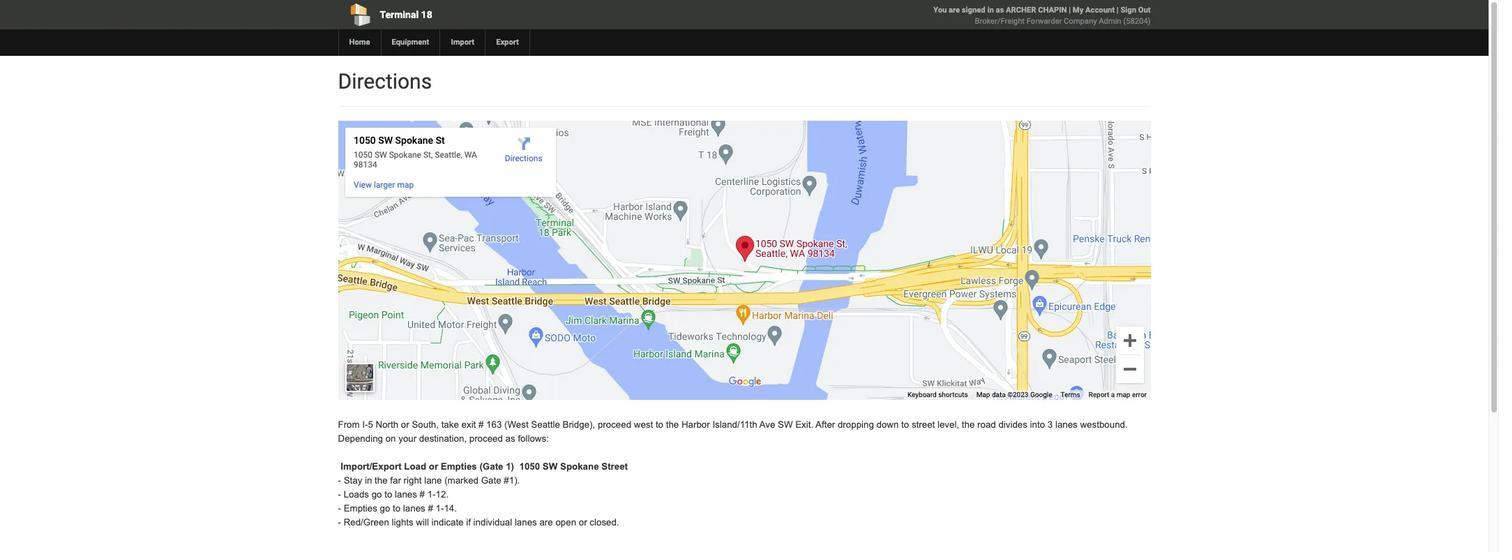 Task type: vqa. For each thing, say whether or not it's contained in the screenshot.
bottom 1-
yes



Task type: locate. For each thing, give the bounding box(es) containing it.
0 horizontal spatial as
[[506, 433, 516, 444]]

closed.
[[590, 517, 619, 528]]

# up will
[[428, 503, 433, 514]]

|
[[1069, 6, 1071, 15], [1117, 6, 1119, 15]]

1 vertical spatial are
[[540, 517, 553, 528]]

the
[[666, 419, 679, 430], [962, 419, 975, 430], [375, 475, 388, 486]]

load
[[404, 461, 427, 472]]

1 horizontal spatial are
[[949, 6, 960, 15]]

divides
[[999, 419, 1028, 430]]

0 vertical spatial as
[[996, 6, 1004, 15]]

sw right 1050
[[543, 461, 558, 472]]

to right down
[[902, 419, 910, 430]]

1 vertical spatial as
[[506, 433, 516, 444]]

red/green
[[344, 517, 389, 528]]

import link
[[440, 29, 485, 56]]

the inside import/export load or empties (gate 1)  1050 sw spokane street - stay in the far right lane (marked gate #1). - loads go to lanes # 1-12. - empties go to lanes # 1-14. - red/green lights will indicate if individual lanes are open or closed.
[[375, 475, 388, 486]]

lanes right 3
[[1056, 419, 1078, 430]]

terminal 18 link
[[338, 0, 665, 29]]

1 horizontal spatial empties
[[441, 461, 477, 472]]

or up your
[[401, 419, 409, 430]]

lights
[[392, 517, 414, 528]]

1 - from the top
[[338, 475, 341, 486]]

1 horizontal spatial |
[[1117, 6, 1119, 15]]

1 horizontal spatial sw
[[778, 419, 793, 430]]

- left red/green
[[338, 517, 341, 528]]

gate
[[481, 475, 502, 486]]

exit
[[462, 419, 476, 430]]

terminal
[[380, 9, 419, 20]]

2 - from the top
[[338, 489, 341, 500]]

0 vertical spatial in
[[988, 6, 994, 15]]

the left harbor
[[666, 419, 679, 430]]

1 vertical spatial in
[[365, 475, 372, 486]]

in inside import/export load or empties (gate 1)  1050 sw spokane street - stay in the far right lane (marked gate #1). - loads go to lanes # 1-12. - empties go to lanes # 1-14. - red/green lights will indicate if individual lanes are open or closed.
[[365, 475, 372, 486]]

- left loads
[[338, 489, 341, 500]]

1 vertical spatial empties
[[344, 503, 377, 514]]

0 horizontal spatial or
[[401, 419, 409, 430]]

- down import/export
[[338, 503, 341, 514]]

3 - from the top
[[338, 503, 341, 514]]

0 vertical spatial empties
[[441, 461, 477, 472]]

north
[[376, 419, 399, 430]]

from
[[338, 419, 360, 430]]

go up red/green
[[380, 503, 390, 514]]

or up the lane
[[429, 461, 438, 472]]

are
[[949, 6, 960, 15], [540, 517, 553, 528]]

1- down the lane
[[428, 489, 436, 500]]

# right 'exit'
[[479, 419, 484, 430]]

-
[[338, 475, 341, 486], [338, 489, 341, 500], [338, 503, 341, 514], [338, 517, 341, 528]]

out
[[1139, 6, 1151, 15]]

the left road
[[962, 419, 975, 430]]

follows:
[[518, 433, 549, 444]]

road
[[978, 419, 996, 430]]

account
[[1086, 6, 1115, 15]]

if
[[466, 517, 471, 528]]

as up broker/freight
[[996, 6, 1004, 15]]

go right loads
[[372, 489, 382, 500]]

you
[[934, 6, 947, 15]]

12.
[[436, 489, 449, 500]]

signed
[[962, 6, 986, 15]]

1-
[[428, 489, 436, 500], [436, 503, 444, 514]]

1 vertical spatial proceed
[[470, 433, 503, 444]]

equipment link
[[381, 29, 440, 56]]

1 horizontal spatial in
[[988, 6, 994, 15]]

0 vertical spatial 1-
[[428, 489, 436, 500]]

import
[[451, 38, 475, 47]]

1 horizontal spatial the
[[666, 419, 679, 430]]

1 horizontal spatial #
[[428, 503, 433, 514]]

0 vertical spatial or
[[401, 419, 409, 430]]

or right open
[[579, 517, 587, 528]]

proceed
[[598, 419, 632, 430], [470, 433, 503, 444]]

1 vertical spatial #
[[420, 489, 425, 500]]

in down import/export
[[365, 475, 372, 486]]

are left open
[[540, 517, 553, 528]]

as inside you are signed in as archer chapin | my account | sign out broker/freight forwarder company admin (58204)
[[996, 6, 1004, 15]]

westbound.
[[1081, 419, 1128, 430]]

directions
[[338, 69, 432, 94]]

1- down 12.
[[436, 503, 444, 514]]

chapin
[[1039, 6, 1067, 15]]

lanes
[[1056, 419, 1078, 430], [395, 489, 417, 500], [403, 503, 426, 514], [515, 517, 537, 528]]

forwarder
[[1027, 17, 1062, 26]]

1 horizontal spatial or
[[429, 461, 438, 472]]

bridge),
[[563, 419, 596, 430]]

0 horizontal spatial are
[[540, 517, 553, 528]]

sw right ave
[[778, 419, 793, 430]]

are right you
[[949, 6, 960, 15]]

- left stay
[[338, 475, 341, 486]]

2 vertical spatial or
[[579, 517, 587, 528]]

sw
[[778, 419, 793, 430], [543, 461, 558, 472]]

sw inside import/export load or empties (gate 1)  1050 sw spokane street - stay in the far right lane (marked gate #1). - loads go to lanes # 1-12. - empties go to lanes # 1-14. - red/green lights will indicate if individual lanes are open or closed.
[[543, 461, 558, 472]]

1 horizontal spatial proceed
[[598, 419, 632, 430]]

import/export
[[341, 461, 402, 472]]

empties down loads
[[344, 503, 377, 514]]

#
[[479, 419, 484, 430], [420, 489, 425, 500], [428, 503, 433, 514]]

in
[[988, 6, 994, 15], [365, 475, 372, 486]]

4 - from the top
[[338, 517, 341, 528]]

or
[[401, 419, 409, 430], [429, 461, 438, 472], [579, 517, 587, 528]]

1 vertical spatial 1-
[[436, 503, 444, 514]]

destination,
[[419, 433, 467, 444]]

in up broker/freight
[[988, 6, 994, 15]]

# down right
[[420, 489, 425, 500]]

proceed down '163'
[[470, 433, 503, 444]]

1 horizontal spatial as
[[996, 6, 1004, 15]]

the left far
[[375, 475, 388, 486]]

proceed left west
[[598, 419, 632, 430]]

your
[[399, 433, 417, 444]]

into
[[1031, 419, 1046, 430]]

go
[[372, 489, 382, 500], [380, 503, 390, 514]]

my
[[1073, 6, 1084, 15]]

as down (west
[[506, 433, 516, 444]]

south,
[[412, 419, 439, 430]]

empties up the (marked
[[441, 461, 477, 472]]

lanes up will
[[403, 503, 426, 514]]

| left my
[[1069, 6, 1071, 15]]

2 horizontal spatial the
[[962, 419, 975, 430]]

lanes inside from i-5 north or south, take exit # 163 (west seattle bridge), proceed west to the harbor island/11th ave sw exit. after dropping down to street level, the road divides into 3 lanes westbound. depending on your destination, proceed as follows:
[[1056, 419, 1078, 430]]

0 vertical spatial are
[[949, 6, 960, 15]]

0 horizontal spatial the
[[375, 475, 388, 486]]

0 horizontal spatial in
[[365, 475, 372, 486]]

| left sign at the top of the page
[[1117, 6, 1119, 15]]

0 horizontal spatial |
[[1069, 6, 1071, 15]]

0 horizontal spatial sw
[[543, 461, 558, 472]]

1 vertical spatial sw
[[543, 461, 558, 472]]

0 vertical spatial #
[[479, 419, 484, 430]]

individual
[[474, 517, 512, 528]]

as
[[996, 6, 1004, 15], [506, 433, 516, 444]]

0 horizontal spatial #
[[420, 489, 425, 500]]

0 vertical spatial sw
[[778, 419, 793, 430]]

empties
[[441, 461, 477, 472], [344, 503, 377, 514]]

2 horizontal spatial #
[[479, 419, 484, 430]]

you are signed in as archer chapin | my account | sign out broker/freight forwarder company admin (58204)
[[934, 6, 1151, 26]]



Task type: describe. For each thing, give the bounding box(es) containing it.
loads
[[344, 489, 369, 500]]

in inside you are signed in as archer chapin | my account | sign out broker/freight forwarder company admin (58204)
[[988, 6, 994, 15]]

open
[[556, 517, 577, 528]]

(58204)
[[1124, 17, 1151, 26]]

as inside from i-5 north or south, take exit # 163 (west seattle bridge), proceed west to the harbor island/11th ave sw exit. after dropping down to street level, the road divides into 3 lanes westbound. depending on your destination, proceed as follows:
[[506, 433, 516, 444]]

my account link
[[1073, 6, 1115, 15]]

company
[[1064, 17, 1097, 26]]

exit.
[[796, 419, 814, 430]]

lanes down right
[[395, 489, 417, 500]]

indicate
[[432, 517, 464, 528]]

(west
[[505, 419, 529, 430]]

sign
[[1121, 6, 1137, 15]]

spokane
[[560, 461, 599, 472]]

admin
[[1099, 17, 1122, 26]]

level,
[[938, 419, 960, 430]]

14.
[[444, 503, 457, 514]]

to up lights
[[393, 503, 401, 514]]

1050
[[520, 461, 540, 472]]

archer
[[1006, 6, 1037, 15]]

will
[[416, 517, 429, 528]]

(gate
[[480, 461, 504, 472]]

sw inside from i-5 north or south, take exit # 163 (west seattle bridge), proceed west to the harbor island/11th ave sw exit. after dropping down to street level, the road divides into 3 lanes westbound. depending on your destination, proceed as follows:
[[778, 419, 793, 430]]

right
[[404, 475, 422, 486]]

0 horizontal spatial empties
[[344, 503, 377, 514]]

export
[[496, 38, 519, 47]]

# inside from i-5 north or south, take exit # 163 (west seattle bridge), proceed west to the harbor island/11th ave sw exit. after dropping down to street level, the road divides into 3 lanes westbound. depending on your destination, proceed as follows:
[[479, 419, 484, 430]]

after
[[816, 419, 836, 430]]

1 vertical spatial or
[[429, 461, 438, 472]]

18
[[421, 9, 432, 20]]

street
[[602, 461, 628, 472]]

i-
[[362, 419, 368, 430]]

0 horizontal spatial proceed
[[470, 433, 503, 444]]

import/export load or empties (gate 1)  1050 sw spokane street - stay in the far right lane (marked gate #1). - loads go to lanes # 1-12. - empties go to lanes # 1-14. - red/green lights will indicate if individual lanes are open or closed.
[[338, 461, 628, 528]]

1 vertical spatial go
[[380, 503, 390, 514]]

stay
[[344, 475, 362, 486]]

are inside import/export load or empties (gate 1)  1050 sw spokane street - stay in the far right lane (marked gate #1). - loads go to lanes # 1-12. - empties go to lanes # 1-14. - red/green lights will indicate if individual lanes are open or closed.
[[540, 517, 553, 528]]

lane
[[425, 475, 442, 486]]

depending
[[338, 433, 383, 444]]

export link
[[485, 29, 530, 56]]

or inside from i-5 north or south, take exit # 163 (west seattle bridge), proceed west to the harbor island/11th ave sw exit. after dropping down to street level, the road divides into 3 lanes westbound. depending on your destination, proceed as follows:
[[401, 419, 409, 430]]

#1).
[[504, 475, 520, 486]]

seattle
[[531, 419, 560, 430]]

(marked
[[445, 475, 479, 486]]

1 | from the left
[[1069, 6, 1071, 15]]

street
[[912, 419, 935, 430]]

0 vertical spatial proceed
[[598, 419, 632, 430]]

dropping
[[838, 419, 874, 430]]

home
[[349, 38, 370, 47]]

to down far
[[385, 489, 392, 500]]

2 horizontal spatial or
[[579, 517, 587, 528]]

home link
[[338, 29, 381, 56]]

2 vertical spatial #
[[428, 503, 433, 514]]

on
[[386, 433, 396, 444]]

lanes right individual
[[515, 517, 537, 528]]

far
[[390, 475, 401, 486]]

to right west
[[656, 419, 664, 430]]

2 | from the left
[[1117, 6, 1119, 15]]

equipment
[[392, 38, 429, 47]]

down
[[877, 419, 899, 430]]

5
[[368, 419, 373, 430]]

from i-5 north or south, take exit # 163 (west seattle bridge), proceed west to the harbor island/11th ave sw exit. after dropping down to street level, the road divides into 3 lanes westbound. depending on your destination, proceed as follows:
[[338, 419, 1128, 444]]

broker/freight
[[975, 17, 1025, 26]]

take
[[442, 419, 459, 430]]

ave
[[760, 419, 776, 430]]

west
[[634, 419, 653, 430]]

3
[[1048, 419, 1053, 430]]

sign out link
[[1121, 6, 1151, 15]]

are inside you are signed in as archer chapin | my account | sign out broker/freight forwarder company admin (58204)
[[949, 6, 960, 15]]

island/11th
[[713, 419, 758, 430]]

harbor
[[682, 419, 710, 430]]

163
[[487, 419, 502, 430]]

0 vertical spatial go
[[372, 489, 382, 500]]

terminal 18
[[380, 9, 432, 20]]



